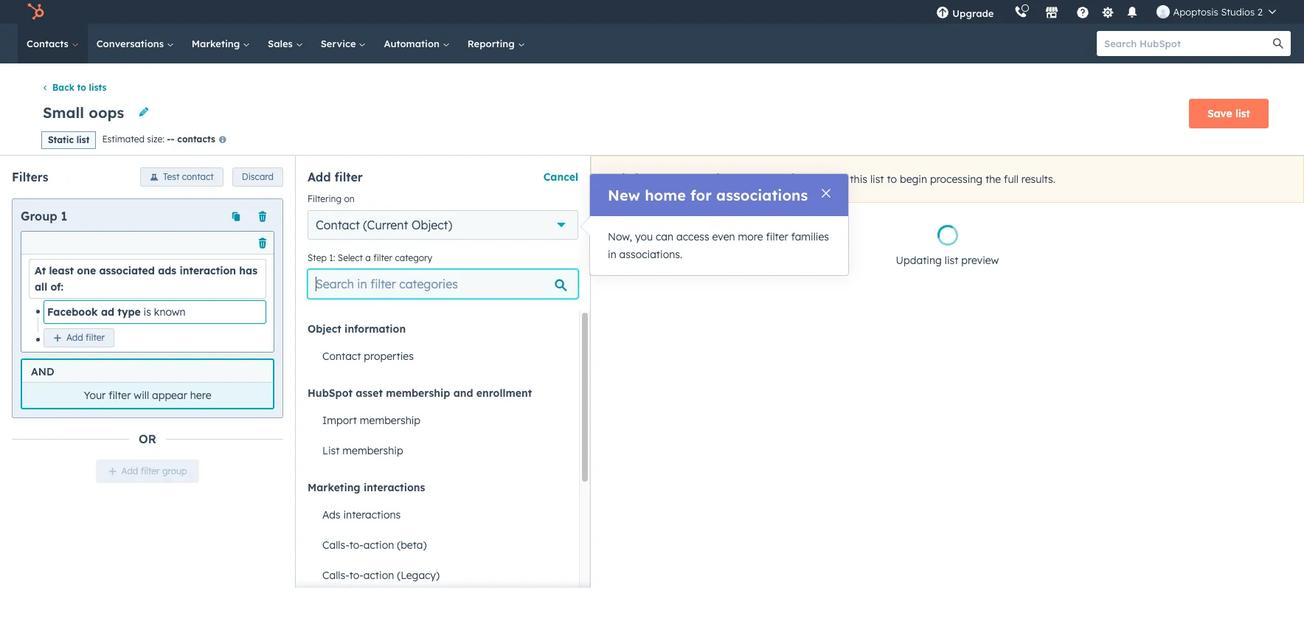 Task type: describe. For each thing, give the bounding box(es) containing it.
list
[[323, 444, 340, 458]]

1
[[61, 209, 67, 223]]

1 vertical spatial and
[[454, 386, 473, 400]]

here
[[190, 389, 211, 402]]

apoptosis studios 2
[[1174, 6, 1263, 18]]

object)
[[412, 217, 453, 232]]

add filter inside button
[[66, 332, 105, 343]]

more
[[738, 230, 764, 244]]

automation link
[[375, 24, 459, 63]]

list membership button
[[308, 436, 568, 466]]

step
[[308, 252, 327, 263]]

access
[[677, 230, 710, 244]]

contact (current object)
[[316, 217, 453, 232]]

test contact button
[[140, 167, 223, 186]]

save list
[[1208, 107, 1251, 120]]

import
[[323, 414, 357, 427]]

ads interactions
[[323, 509, 401, 522]]

associations
[[717, 186, 808, 204]]

to- for calls-to-action (legacy)
[[350, 569, 364, 582]]

list for updating list preview
[[945, 254, 959, 267]]

list for save list
[[1236, 107, 1251, 120]]

notifications button
[[1121, 0, 1146, 24]]

settings link
[[1099, 4, 1118, 20]]

back to lists link
[[41, 82, 107, 93]]

marketing for marketing interactions
[[308, 481, 361, 494]]

test
[[163, 171, 180, 182]]

static list
[[48, 134, 90, 145]]

membership for import membership
[[360, 414, 421, 427]]

1 vertical spatial to
[[887, 172, 897, 186]]

service link
[[312, 24, 375, 63]]

one
[[77, 264, 96, 277]]

group
[[21, 209, 57, 223]]

this
[[607, 171, 631, 186]]

group 1
[[21, 209, 67, 223]]

full
[[1005, 172, 1019, 186]]

calls-to-action (legacy) button
[[308, 561, 568, 591]]

reporting
[[468, 38, 518, 49]]

apoptosis
[[1174, 6, 1219, 18]]

contact (current object) button
[[308, 210, 579, 240]]

calling icon button
[[1009, 2, 1034, 21]]

all
[[35, 280, 47, 293]]

(beta)
[[397, 539, 427, 552]]

save this list to begin processing the full results.
[[824, 172, 1056, 186]]

menu containing apoptosis studios 2
[[926, 0, 1287, 24]]

a for preview
[[678, 171, 686, 186]]

marketplaces button
[[1037, 0, 1068, 24]]

membership for list membership
[[343, 444, 403, 458]]

List name field
[[41, 103, 129, 123]]

your
[[757, 171, 784, 186]]

back to lists
[[52, 82, 107, 93]]

2 horizontal spatial add
[[308, 170, 331, 184]]

1 - from the left
[[167, 134, 171, 145]]

calls-to-action (legacy)
[[323, 569, 440, 582]]

contact for contact (current object)
[[316, 217, 360, 232]]

contacts
[[27, 38, 71, 49]]

automation
[[384, 38, 443, 49]]

settings image
[[1102, 6, 1115, 20]]

filter inside now, you can access even more filter families in associations.
[[766, 230, 789, 244]]

facebook
[[47, 305, 98, 319]]

sales
[[268, 38, 296, 49]]

hubspot link
[[18, 3, 55, 21]]

marketplaces image
[[1046, 7, 1059, 20]]

marketing link
[[183, 24, 259, 63]]

associated
[[99, 264, 155, 277]]

import membership
[[323, 414, 421, 427]]

updating
[[896, 254, 942, 267]]

ad
[[101, 305, 114, 319]]

1 horizontal spatial is
[[635, 171, 645, 186]]

calling icon image
[[1015, 6, 1028, 19]]

2
[[1258, 6, 1263, 18]]

add for add filter group button
[[121, 466, 138, 477]]

filters
[[12, 170, 48, 184]]

page section element
[[0, 63, 1305, 155]]

your filter will appear here
[[84, 389, 211, 402]]

marketing interactions
[[308, 481, 425, 494]]

filtering on
[[308, 193, 355, 204]]

associations.
[[620, 248, 683, 261]]

action for (beta)
[[364, 539, 394, 552]]

contact for contact properties
[[323, 350, 361, 363]]

interaction
[[180, 264, 236, 277]]

service
[[321, 38, 359, 49]]

contact
[[182, 171, 214, 182]]

filter left category
[[374, 252, 393, 263]]

object information
[[308, 322, 406, 336]]

calls- for calls-to-action (legacy)
[[323, 569, 350, 582]]

to- for calls-to-action (beta)
[[350, 539, 364, 552]]

of
[[741, 171, 753, 186]]

lists
[[89, 82, 107, 93]]

enrollment
[[477, 386, 532, 400]]

0 vertical spatial membership
[[386, 386, 450, 400]]

add for add filter button at the left of the page
[[66, 332, 83, 343]]

hubspot
[[308, 386, 353, 400]]

filter left the group in the left bottom of the page
[[141, 466, 160, 477]]

0 vertical spatial add filter
[[308, 170, 363, 184]]

this
[[850, 172, 868, 186]]

home
[[645, 186, 686, 204]]

add filter group
[[121, 466, 187, 477]]

select
[[338, 252, 363, 263]]

asset
[[356, 386, 383, 400]]

your
[[84, 389, 106, 402]]

discard
[[242, 171, 274, 182]]

search image
[[1274, 38, 1284, 49]]

0 horizontal spatial is
[[144, 305, 151, 319]]

updating list preview
[[896, 254, 1000, 267]]



Task type: vqa. For each thing, say whether or not it's contained in the screenshot.
the 5
no



Task type: locate. For each thing, give the bounding box(es) containing it.
calls- down 'ads'
[[323, 539, 350, 552]]

0 vertical spatial to
[[77, 82, 86, 93]]

0 horizontal spatial a
[[366, 252, 371, 263]]

list for static list
[[76, 134, 90, 145]]

will
[[134, 389, 149, 402]]

action up calls-to-action (legacy) at bottom left
[[364, 539, 394, 552]]

updating list preview status
[[890, 225, 1005, 269]]

only
[[649, 171, 674, 186]]

filter up on
[[335, 170, 363, 184]]

contact down object information
[[323, 350, 361, 363]]

tara schultz image
[[1158, 5, 1171, 18]]

back
[[52, 82, 74, 93]]

at
[[35, 264, 46, 277]]

action down calls-to-action (beta)
[[364, 569, 394, 582]]

2 action from the top
[[364, 569, 394, 582]]

to- down calls-to-action (beta)
[[350, 569, 364, 582]]

1 horizontal spatial add
[[121, 466, 138, 477]]

add
[[308, 170, 331, 184], [66, 332, 83, 343], [121, 466, 138, 477]]

0 horizontal spatial to
[[77, 82, 86, 93]]

begin
[[900, 172, 928, 186]]

for
[[691, 186, 712, 204]]

preview inside "status"
[[962, 254, 1000, 267]]

you
[[635, 230, 653, 244]]

list
[[1236, 107, 1251, 120], [76, 134, 90, 145], [871, 172, 885, 186], [945, 254, 959, 267]]

ads interactions button
[[308, 500, 568, 530]]

help button
[[1071, 0, 1096, 24]]

studios
[[1222, 6, 1256, 18]]

marketing left sales
[[192, 38, 243, 49]]

contact inside 'popup button'
[[316, 217, 360, 232]]

estimated
[[102, 134, 145, 145]]

1 vertical spatial membership
[[360, 414, 421, 427]]

conversations
[[96, 38, 167, 49]]

0 vertical spatial and
[[31, 365, 54, 379]]

1 vertical spatial to-
[[350, 569, 364, 582]]

to left begin
[[887, 172, 897, 186]]

interactions up "ads interactions"
[[364, 481, 425, 494]]

a for filter
[[366, 252, 371, 263]]

interactions for ads interactions
[[344, 509, 401, 522]]

0 vertical spatial a
[[678, 171, 686, 186]]

notifications image
[[1127, 7, 1140, 20]]

properties
[[364, 350, 414, 363]]

is
[[635, 171, 645, 186], [144, 305, 151, 319]]

add down facebook
[[66, 332, 83, 343]]

1 vertical spatial marketing
[[308, 481, 361, 494]]

action
[[364, 539, 394, 552], [364, 569, 394, 582]]

estimated size: -- contacts
[[102, 134, 215, 145]]

this is only a preview of your list.
[[607, 171, 809, 186]]

1 calls- from the top
[[323, 539, 350, 552]]

to left 'lists'
[[77, 82, 86, 93]]

filter left will
[[109, 389, 131, 402]]

save list button
[[1190, 99, 1269, 128]]

1 horizontal spatial to
[[887, 172, 897, 186]]

0 horizontal spatial add filter
[[66, 332, 105, 343]]

marketing for marketing
[[192, 38, 243, 49]]

a right select
[[366, 252, 371, 263]]

and up import membership button
[[454, 386, 473, 400]]

contacts
[[177, 134, 215, 145]]

menu item
[[1005, 0, 1008, 24]]

now, you can access even more filter families in associations.
[[608, 230, 830, 261]]

0 vertical spatial interactions
[[364, 481, 425, 494]]

hubspot asset membership and enrollment
[[308, 386, 532, 400]]

upgrade
[[953, 7, 994, 19]]

0 vertical spatial save
[[1208, 107, 1233, 120]]

0 vertical spatial preview
[[690, 171, 737, 186]]

group
[[162, 466, 187, 477]]

known
[[154, 305, 186, 319]]

0 vertical spatial action
[[364, 539, 394, 552]]

to
[[77, 82, 86, 93], [887, 172, 897, 186]]

1 vertical spatial a
[[366, 252, 371, 263]]

calls- for calls-to-action (beta)
[[323, 539, 350, 552]]

list inside button
[[1236, 107, 1251, 120]]

apoptosis studios 2 button
[[1149, 0, 1286, 24]]

list inside "status"
[[945, 254, 959, 267]]

1 vertical spatial calls-
[[323, 569, 350, 582]]

test contact
[[163, 171, 214, 182]]

has
[[239, 264, 258, 277]]

new home for associations
[[608, 186, 808, 204]]

to inside page section element
[[77, 82, 86, 93]]

save
[[1208, 107, 1233, 120], [824, 172, 848, 186]]

help image
[[1077, 7, 1090, 20]]

membership
[[386, 386, 450, 400], [360, 414, 421, 427], [343, 444, 403, 458]]

new
[[608, 186, 641, 204]]

even
[[713, 230, 736, 244]]

marketing up 'ads'
[[308, 481, 361, 494]]

category
[[395, 252, 433, 263]]

1 horizontal spatial a
[[678, 171, 686, 186]]

can
[[656, 230, 674, 244]]

families
[[792, 230, 830, 244]]

preview up new home for associations
[[690, 171, 737, 186]]

is right this
[[635, 171, 645, 186]]

import membership button
[[308, 406, 568, 436]]

interactions
[[364, 481, 425, 494], [344, 509, 401, 522]]

contact down filtering on
[[316, 217, 360, 232]]

processing
[[931, 172, 983, 186]]

interactions down marketing interactions
[[344, 509, 401, 522]]

0 vertical spatial calls-
[[323, 539, 350, 552]]

add filter group button
[[96, 460, 200, 483]]

contacts link
[[18, 24, 88, 63]]

1 vertical spatial interactions
[[344, 509, 401, 522]]

membership up import membership button
[[386, 386, 450, 400]]

1 vertical spatial action
[[364, 569, 394, 582]]

filter down ad
[[86, 332, 105, 343]]

2 vertical spatial membership
[[343, 444, 403, 458]]

0 vertical spatial marketing
[[192, 38, 243, 49]]

filtering
[[308, 193, 342, 204]]

contact inside button
[[323, 350, 361, 363]]

menu
[[926, 0, 1287, 24]]

calls- down calls-to-action (beta)
[[323, 569, 350, 582]]

1 vertical spatial add filter
[[66, 332, 105, 343]]

1 horizontal spatial and
[[454, 386, 473, 400]]

0 vertical spatial contact
[[316, 217, 360, 232]]

and down add filter button at the left of the page
[[31, 365, 54, 379]]

2 - from the left
[[171, 134, 175, 145]]

save inside button
[[1208, 107, 1233, 120]]

1 vertical spatial contact
[[323, 350, 361, 363]]

add up filtering
[[308, 170, 331, 184]]

Search HubSpot search field
[[1097, 31, 1278, 56]]

1 to- from the top
[[350, 539, 364, 552]]

to- down "ads interactions"
[[350, 539, 364, 552]]

size:
[[147, 134, 165, 145]]

add left the group in the left bottom of the page
[[121, 466, 138, 477]]

facebook ad type is known
[[47, 305, 186, 319]]

interactions inside ads interactions "button"
[[344, 509, 401, 522]]

step 1: select a filter category
[[308, 252, 433, 263]]

to-
[[350, 539, 364, 552], [350, 569, 364, 582]]

contact properties
[[323, 350, 414, 363]]

2 to- from the top
[[350, 569, 364, 582]]

0 horizontal spatial save
[[824, 172, 848, 186]]

cancel button
[[544, 168, 579, 186]]

add filter up filtering on
[[308, 170, 363, 184]]

interactions for marketing interactions
[[364, 481, 425, 494]]

0 vertical spatial to-
[[350, 539, 364, 552]]

1 vertical spatial save
[[824, 172, 848, 186]]

least
[[49, 264, 74, 277]]

discard button
[[232, 167, 283, 186]]

cancel
[[544, 170, 579, 184]]

0 vertical spatial is
[[635, 171, 645, 186]]

appear
[[152, 389, 187, 402]]

ads
[[323, 509, 341, 522]]

save for save this list to begin processing the full results.
[[824, 172, 848, 186]]

results.
[[1022, 172, 1056, 186]]

reporting link
[[459, 24, 534, 63]]

1 vertical spatial add
[[66, 332, 83, 343]]

membership down the import membership
[[343, 444, 403, 458]]

save list banner
[[35, 94, 1269, 130]]

close image
[[822, 189, 831, 198]]

filter right "more"
[[766, 230, 789, 244]]

contact properties button
[[308, 341, 568, 372]]

2 calls- from the top
[[323, 569, 350, 582]]

add filter down facebook
[[66, 332, 105, 343]]

upgrade image
[[937, 7, 950, 20]]

0 vertical spatial add
[[308, 170, 331, 184]]

0 horizontal spatial and
[[31, 365, 54, 379]]

a right only
[[678, 171, 686, 186]]

1 horizontal spatial preview
[[962, 254, 1000, 267]]

action for (legacy)
[[364, 569, 394, 582]]

Select a filter category search field
[[308, 269, 579, 299]]

on
[[344, 193, 355, 204]]

preview right updating
[[962, 254, 1000, 267]]

add filter button
[[44, 328, 114, 348]]

1 vertical spatial is
[[144, 305, 151, 319]]

at least one associated ads interaction has all of:
[[35, 264, 258, 293]]

static
[[48, 134, 74, 145]]

0 horizontal spatial preview
[[690, 171, 737, 186]]

object
[[308, 322, 342, 336]]

1 horizontal spatial save
[[1208, 107, 1233, 120]]

membership down asset
[[360, 414, 421, 427]]

conversations link
[[88, 24, 183, 63]]

search button
[[1266, 31, 1292, 56]]

hubspot image
[[27, 3, 44, 21]]

2 vertical spatial add
[[121, 466, 138, 477]]

1 action from the top
[[364, 539, 394, 552]]

now,
[[608, 230, 632, 244]]

0 horizontal spatial add
[[66, 332, 83, 343]]

is right type
[[144, 305, 151, 319]]

1 horizontal spatial marketing
[[308, 481, 361, 494]]

1 vertical spatial preview
[[962, 254, 1000, 267]]

the
[[986, 172, 1002, 186]]

1 horizontal spatial add filter
[[308, 170, 363, 184]]

save for save list
[[1208, 107, 1233, 120]]

ads
[[158, 264, 177, 277]]

0 horizontal spatial marketing
[[192, 38, 243, 49]]

(current
[[363, 217, 408, 232]]

(legacy)
[[397, 569, 440, 582]]



